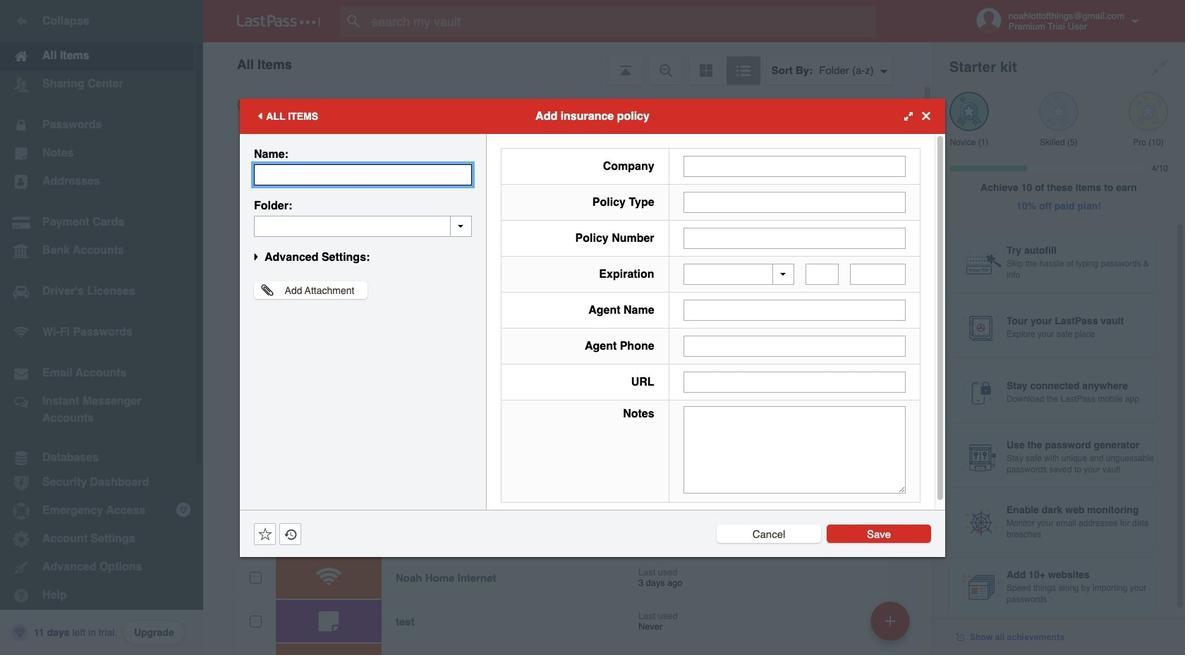 Task type: describe. For each thing, give the bounding box(es) containing it.
new item navigation
[[866, 598, 919, 655]]

vault options navigation
[[203, 42, 933, 85]]

main navigation navigation
[[0, 0, 203, 655]]



Task type: locate. For each thing, give the bounding box(es) containing it.
None text field
[[254, 164, 472, 185], [683, 300, 906, 321], [683, 372, 906, 393], [683, 406, 906, 494], [254, 164, 472, 185], [683, 300, 906, 321], [683, 372, 906, 393], [683, 406, 906, 494]]

lastpass image
[[237, 15, 320, 28]]

Search search field
[[340, 6, 904, 37]]

search my vault text field
[[340, 6, 904, 37]]

dialog
[[240, 98, 945, 557]]

new item image
[[885, 616, 895, 626]]

None text field
[[683, 156, 906, 177], [683, 192, 906, 213], [254, 216, 472, 237], [683, 228, 906, 249], [806, 264, 839, 285], [850, 264, 906, 285], [683, 336, 906, 357], [683, 156, 906, 177], [683, 192, 906, 213], [254, 216, 472, 237], [683, 228, 906, 249], [806, 264, 839, 285], [850, 264, 906, 285], [683, 336, 906, 357]]



Task type: vqa. For each thing, say whether or not it's contained in the screenshot.
the Vault options navigation
yes



